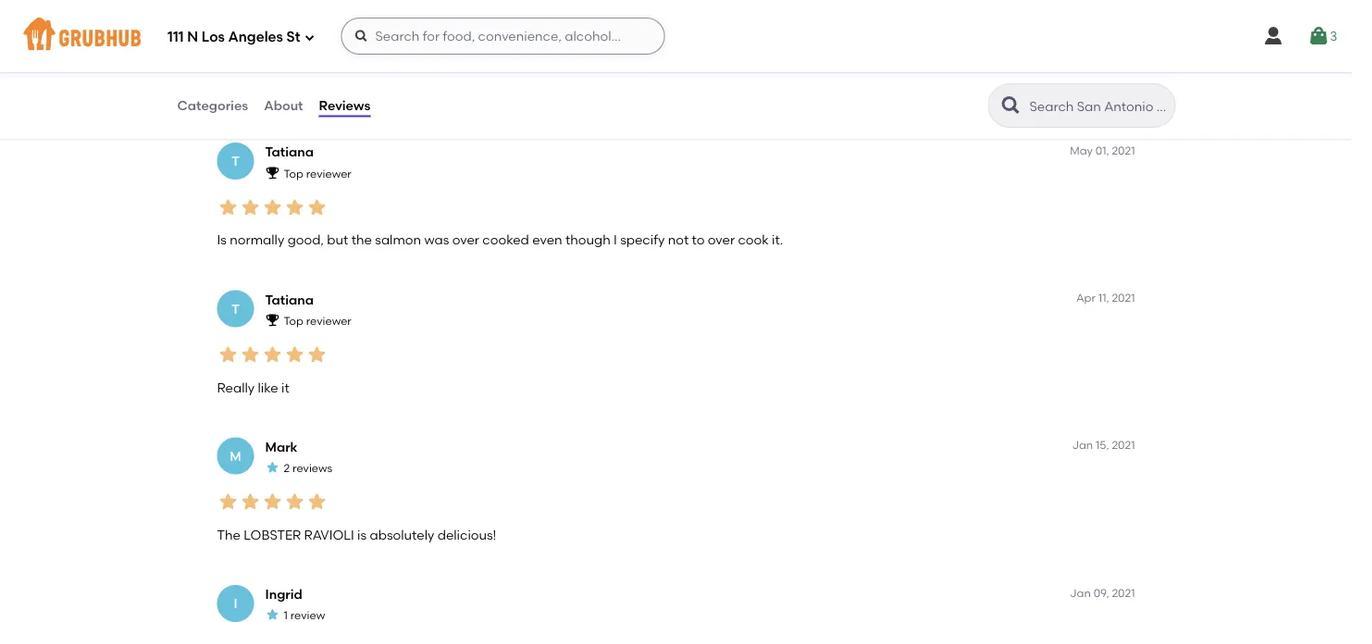 Task type: locate. For each thing, give the bounding box(es) containing it.
1 vertical spatial trophy icon image
[[265, 313, 280, 328]]

2021 right 01,
[[1113, 144, 1136, 158]]

2 top from the top
[[284, 314, 304, 328]]

0 horizontal spatial from
[[402, 28, 432, 43]]

trophy icon image up like
[[265, 313, 280, 328]]

0 vertical spatial i
[[614, 233, 617, 248]]

reviewer up the but
[[306, 167, 352, 180]]

1 horizontal spatial angeles
[[588, 28, 640, 43]]

1 vertical spatial san
[[705, 78, 729, 93]]

2 horizontal spatial from
[[672, 78, 702, 93]]

are
[[304, 78, 325, 93]]

angeles left the st in the left top of the page
[[228, 29, 283, 45]]

normally
[[230, 233, 285, 248]]

2 trophy icon image from the top
[[265, 313, 280, 328]]

11,
[[1099, 292, 1110, 305]]

top reviewer up good,
[[284, 167, 352, 180]]

top up good,
[[284, 167, 304, 180]]

0 vertical spatial top
[[284, 167, 304, 180]]

us
[[528, 78, 542, 93]]

trophy icon image
[[265, 166, 280, 181], [265, 313, 280, 328]]

1 tatiana from the top
[[265, 145, 314, 160]]

you
[[377, 78, 399, 93]]

1 horizontal spatial san
[[705, 78, 729, 93]]

may 01, 2021
[[1071, 144, 1136, 158]]

1 vertical spatial reviewer
[[306, 314, 352, 328]]

los right 'n'
[[202, 29, 225, 45]]

from right 'cheers,'
[[672, 78, 702, 93]]

1 vertical spatial jan
[[1071, 586, 1092, 600]]

2021 right 18,
[[422, 48, 445, 62]]

2021
[[422, 48, 445, 62], [1113, 144, 1136, 158], [1113, 292, 1136, 305], [1113, 439, 1136, 452], [1113, 586, 1136, 600]]

san down the main navigation navigation
[[705, 78, 729, 93]]

from up 18,
[[402, 28, 432, 43]]

the
[[352, 233, 372, 248]]

svg image left 3 button
[[1263, 25, 1285, 47]]

2021 for really like it
[[1113, 292, 1136, 305]]

lobster
[[244, 527, 301, 543]]

2 reviews
[[284, 462, 333, 475]]

0 horizontal spatial los
[[202, 29, 225, 45]]

antonio left the winery! at the top right
[[732, 78, 781, 93]]

1 trophy icon image from the top
[[265, 166, 280, 181]]

0 horizontal spatial may
[[381, 48, 403, 62]]

tatiana down the about button
[[265, 145, 314, 160]]

3 button
[[1308, 19, 1338, 53]]

1 horizontal spatial over
[[708, 233, 735, 248]]

1 t from the top
[[232, 154, 240, 170]]

0 horizontal spatial antonio
[[462, 28, 513, 43]]

reviewer down the but
[[306, 314, 352, 328]]

1 top reviewer from the top
[[284, 167, 352, 180]]

tatiana down good,
[[265, 292, 314, 308]]

may left 01,
[[1071, 144, 1094, 158]]

0 horizontal spatial i
[[234, 596, 238, 612]]

trophy icon image for like
[[265, 313, 280, 328]]

the
[[217, 527, 241, 543]]

not
[[668, 233, 689, 248]]

1 horizontal spatial los
[[563, 28, 585, 43]]

top up the it
[[284, 314, 304, 328]]

every
[[545, 78, 579, 93]]

01,
[[1096, 144, 1110, 158]]

los inside the main navigation navigation
[[202, 29, 225, 45]]

t down normally
[[232, 301, 240, 317]]

2 top reviewer from the top
[[284, 314, 352, 328]]

2 reviewer from the top
[[306, 314, 352, 328]]

0 horizontal spatial angeles
[[228, 29, 283, 45]]

2021 right 09,
[[1113, 586, 1136, 600]]

1 vertical spatial antonio
[[732, 78, 781, 93]]

tatiana
[[265, 145, 314, 160], [265, 292, 314, 308]]

tatiana for it
[[265, 292, 314, 308]]

0 horizontal spatial svg image
[[304, 32, 315, 43]]

reviews button
[[318, 72, 372, 139]]

svg image
[[1263, 25, 1285, 47], [354, 29, 369, 44]]

i left ingrid
[[234, 596, 238, 612]]

angeles up week.
[[588, 28, 640, 43]]

2 t from the top
[[232, 301, 240, 317]]

over
[[453, 233, 480, 248], [708, 233, 735, 248]]

0 vertical spatial trophy icon image
[[265, 166, 280, 181]]

0 vertical spatial top reviewer
[[284, 167, 352, 180]]

0 vertical spatial may
[[381, 48, 403, 62]]

cook
[[738, 233, 769, 248]]

top reviewer for good,
[[284, 167, 352, 180]]

t for really
[[232, 301, 240, 317]]

2 tatiana from the top
[[265, 292, 314, 308]]

0 vertical spatial san
[[435, 28, 459, 43]]

may left 18,
[[381, 48, 403, 62]]

from inside response from san antonio winery los angeles replied may 18, 2021
[[402, 28, 432, 43]]

t down the categories button
[[232, 154, 240, 170]]

svg image
[[1308, 25, 1331, 47], [304, 32, 315, 43]]

1 vertical spatial t
[[232, 301, 240, 317]]

san
[[435, 28, 459, 43], [705, 78, 729, 93]]

cooked
[[483, 233, 530, 248]]

response from san antonio winery los angeles replied may 18, 2021
[[338, 28, 640, 62]]

1 horizontal spatial svg image
[[1308, 25, 1331, 47]]

1 horizontal spatial i
[[614, 233, 617, 248]]

1 top from the top
[[284, 167, 304, 180]]

top
[[284, 167, 304, 180], [284, 314, 304, 328]]

jan 09, 2021
[[1071, 586, 1136, 600]]

0 vertical spatial reviewer
[[306, 167, 352, 180]]

1 vertical spatial i
[[234, 596, 238, 612]]

antonio
[[462, 28, 513, 43], [732, 78, 781, 93]]

1 vertical spatial top
[[284, 314, 304, 328]]

los
[[563, 28, 585, 43], [202, 29, 225, 45]]

like
[[258, 380, 278, 396]]

1 reviewer from the top
[[306, 167, 352, 180]]

1 horizontal spatial from
[[495, 78, 525, 93]]

winery!
[[785, 78, 832, 93]]

really like it
[[217, 380, 290, 396]]

cheers,
[[621, 78, 669, 93]]

san up ordering
[[435, 28, 459, 43]]

it.
[[772, 233, 784, 248]]

is normally good, but the salmon was over cooked even though i specify not to over cook it.
[[217, 233, 784, 248]]

jan left 15,
[[1073, 439, 1094, 452]]

angeles
[[588, 28, 640, 43], [228, 29, 283, 45]]

star icon image
[[217, 197, 239, 219], [239, 197, 262, 219], [262, 197, 284, 219], [284, 197, 306, 219], [306, 197, 328, 219], [217, 344, 239, 366], [239, 344, 262, 366], [262, 344, 284, 366], [284, 344, 306, 366], [306, 344, 328, 366], [265, 461, 280, 475], [217, 491, 239, 514], [239, 491, 262, 514], [262, 491, 284, 514], [284, 491, 306, 514], [306, 491, 328, 514], [265, 608, 280, 622]]

0 horizontal spatial over
[[453, 233, 480, 248]]

1 horizontal spatial may
[[1071, 144, 1094, 158]]

0 horizontal spatial san
[[435, 28, 459, 43]]

so
[[328, 78, 342, 93]]

search icon image
[[1001, 94, 1023, 117]]

111 n los angeles st
[[168, 29, 300, 45]]

111
[[168, 29, 184, 45]]

top reviewer up the it
[[284, 314, 352, 328]]

1 vertical spatial may
[[1071, 144, 1094, 158]]

i
[[614, 233, 617, 248], [234, 596, 238, 612]]

from left us
[[495, 78, 525, 93]]

jan
[[1073, 439, 1094, 452], [1071, 586, 1092, 600]]

reviewer for good,
[[306, 167, 352, 180]]

m
[[230, 449, 241, 464]]

top reviewer
[[284, 167, 352, 180], [284, 314, 352, 328]]

2021 right 11,
[[1113, 292, 1136, 305]]

0 vertical spatial tatiana
[[265, 145, 314, 160]]

antonio left winery on the top left of the page
[[462, 28, 513, 43]]

1 horizontal spatial antonio
[[732, 78, 781, 93]]

t
[[232, 154, 240, 170], [232, 301, 240, 317]]

categories
[[177, 98, 248, 113]]

n
[[187, 29, 198, 45]]

0 vertical spatial jan
[[1073, 439, 1094, 452]]

1 vertical spatial top reviewer
[[284, 314, 352, 328]]

to
[[692, 233, 705, 248]]

2021 inside response from san antonio winery los angeles replied may 18, 2021
[[422, 48, 445, 62]]

0 vertical spatial antonio
[[462, 28, 513, 43]]

from
[[402, 28, 432, 43], [495, 78, 525, 93], [672, 78, 702, 93]]

2021 right 15,
[[1113, 439, 1136, 452]]

2 over from the left
[[708, 233, 735, 248]]

18,
[[406, 48, 420, 62]]

trophy icon image down the about button
[[265, 166, 280, 181]]

replied
[[338, 48, 378, 62]]

may
[[381, 48, 403, 62], [1071, 144, 1094, 158]]

i left specify
[[614, 233, 617, 248]]

is
[[217, 233, 227, 248]]

main navigation navigation
[[0, 0, 1353, 72]]

jan left 09,
[[1071, 586, 1092, 600]]

over right "to"
[[708, 233, 735, 248]]

los right winery on the top left of the page
[[563, 28, 585, 43]]

1 vertical spatial tatiana
[[265, 292, 314, 308]]

reviewer
[[306, 167, 352, 180], [306, 314, 352, 328]]

svg image up replied
[[354, 29, 369, 44]]

over right 'was'
[[453, 233, 480, 248]]

0 vertical spatial t
[[232, 154, 240, 170]]



Task type: describe. For each thing, give the bounding box(es) containing it.
top for good,
[[284, 167, 304, 180]]

angeles inside response from san antonio winery los angeles replied may 18, 2021
[[588, 28, 640, 43]]

mark
[[265, 439, 298, 455]]

ravioli
[[304, 527, 354, 543]]

response
[[338, 28, 399, 43]]

we are so glad you enjoy ordering from us every week. cheers, from san antonio winery!
[[280, 78, 832, 93]]

but
[[327, 233, 348, 248]]

winery
[[516, 28, 560, 43]]

svg image inside 3 button
[[1308, 25, 1331, 47]]

2021 for the lobster ravioli is absolutely delicious!
[[1113, 439, 1136, 452]]

tatiana for good,
[[265, 145, 314, 160]]

jan for ingrid
[[1071, 586, 1092, 600]]

week.
[[582, 78, 618, 93]]

salmon
[[375, 233, 421, 248]]

st
[[287, 29, 300, 45]]

apr 11, 2021
[[1077, 292, 1136, 305]]

we
[[280, 78, 300, 93]]

2021 for is normally good, but the salmon was over cooked even though i specify not to over cook it.
[[1113, 144, 1136, 158]]

t for is
[[232, 154, 240, 170]]

1 horizontal spatial svg image
[[1263, 25, 1285, 47]]

glad
[[345, 78, 374, 93]]

top reviewer for it
[[284, 314, 352, 328]]

reviewer for it
[[306, 314, 352, 328]]

specify
[[621, 233, 665, 248]]

ordering
[[439, 78, 492, 93]]

reviews
[[319, 98, 371, 113]]

was
[[425, 233, 449, 248]]

san antonio winery los angeles logo image
[[282, 29, 324, 70]]

enjoy
[[402, 78, 436, 93]]

san inside response from san antonio winery los angeles replied may 18, 2021
[[435, 28, 459, 43]]

ingrid
[[265, 587, 303, 603]]

is
[[358, 527, 367, 543]]

delicious!
[[438, 527, 497, 543]]

1 over from the left
[[453, 233, 480, 248]]

it
[[282, 380, 290, 396]]

absolutely
[[370, 527, 435, 543]]

jan 15, 2021
[[1073, 439, 1136, 452]]

3
[[1331, 28, 1338, 44]]

reviews
[[293, 462, 333, 475]]

about button
[[263, 72, 304, 139]]

antonio inside response from san antonio winery los angeles replied may 18, 2021
[[462, 28, 513, 43]]

the lobster ravioli is absolutely delicious!
[[217, 527, 497, 543]]

Search San Antonio Winery Los Angeles search field
[[1028, 97, 1170, 115]]

even
[[533, 233, 563, 248]]

apr
[[1077, 292, 1096, 305]]

angeles inside the main navigation navigation
[[228, 29, 283, 45]]

categories button
[[176, 72, 249, 139]]

about
[[264, 98, 303, 113]]

0 horizontal spatial svg image
[[354, 29, 369, 44]]

may inside response from san antonio winery los angeles replied may 18, 2021
[[381, 48, 403, 62]]

really
[[217, 380, 255, 396]]

good,
[[288, 233, 324, 248]]

though
[[566, 233, 611, 248]]

15,
[[1096, 439, 1110, 452]]

trophy icon image for normally
[[265, 166, 280, 181]]

top for it
[[284, 314, 304, 328]]

jan for mark
[[1073, 439, 1094, 452]]

Search for food, convenience, alcohol... search field
[[341, 18, 665, 55]]

los inside response from san antonio winery los angeles replied may 18, 2021
[[563, 28, 585, 43]]

2
[[284, 462, 290, 475]]

09,
[[1094, 586, 1110, 600]]



Task type: vqa. For each thing, say whether or not it's contained in the screenshot.
Save this restaurant icon to the top
no



